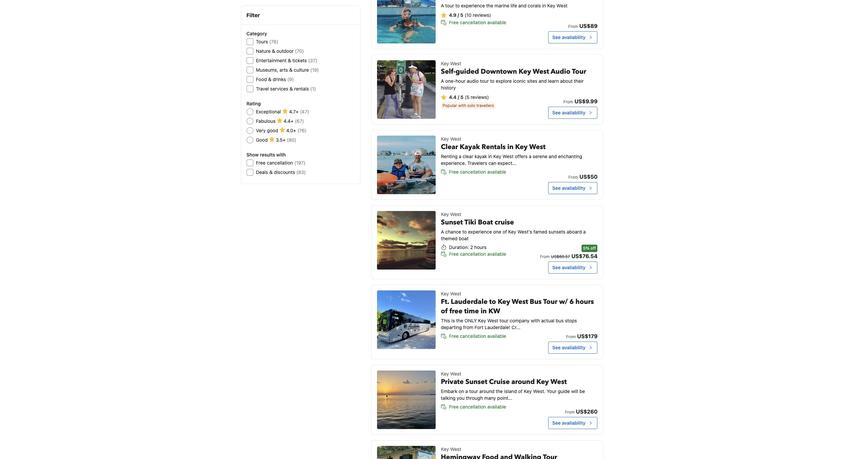Task type: locate. For each thing, give the bounding box(es) containing it.
1 horizontal spatial sunset
[[465, 378, 487, 387]]

sunset up through
[[465, 378, 487, 387]]

see availability down from us$89
[[552, 34, 585, 40]]

experience down boat on the right of page
[[468, 229, 492, 235]]

0 vertical spatial experience
[[461, 3, 485, 8]]

to inside key west ft. lauderdale to key west bus tour w/ 6 hours of free time in kw this is the only key west tour company with actual bus stops departing from fort lauderdale!   cr...
[[489, 297, 496, 307]]

6 see from the top
[[552, 420, 561, 426]]

1 horizontal spatial of
[[503, 229, 507, 235]]

reviews) right (10
[[473, 12, 491, 18]]

0 vertical spatial (76)
[[269, 39, 278, 44]]

1 a from the top
[[441, 3, 444, 8]]

cancellation down 4.9 / 5 (10 reviews)
[[460, 19, 486, 25]]

2 vertical spatial with
[[531, 318, 540, 324]]

be
[[580, 389, 585, 394]]

available down many
[[487, 404, 506, 410]]

see availability for ft. lauderdale to key west bus tour w/ 6 hours of free time in kw
[[552, 345, 585, 351]]

free cancellation available for sunset
[[449, 404, 506, 410]]

tour right audio
[[480, 78, 489, 84]]

bus
[[556, 318, 564, 324]]

availability for ft. lauderdale to key west bus tour w/ 6 hours of free time in kw
[[562, 345, 585, 351]]

& for tickets
[[288, 58, 291, 63]]

1 vertical spatial and
[[539, 78, 547, 84]]

4.4+
[[284, 118, 294, 124]]

and
[[518, 3, 527, 8], [539, 78, 547, 84], [549, 154, 557, 159]]

sunset
[[441, 218, 463, 227], [465, 378, 487, 387]]

us$89
[[579, 23, 598, 29]]

hours right 6
[[576, 297, 594, 307]]

a inside key west private sunset cruise around key west embark on a tour around the island of key west. your guide will be talking you through many point...
[[465, 389, 468, 394]]

/ for us$9.99
[[458, 94, 459, 100]]

& right deals at the top left of page
[[269, 170, 273, 175]]

with up the free cancellation (197) at left top
[[276, 152, 286, 158]]

free cancellation available for kayak
[[449, 169, 506, 175]]

free down departing at the right
[[449, 333, 459, 339]]

from us$89
[[568, 23, 598, 29]]

corals
[[528, 3, 541, 8]]

the left marine
[[486, 3, 493, 8]]

& down (9) on the left top of the page
[[290, 86, 293, 92]]

1 horizontal spatial tour
[[572, 67, 586, 76]]

& up entertainment
[[272, 48, 275, 54]]

a
[[459, 154, 461, 159], [529, 154, 531, 159], [583, 229, 586, 235], [465, 389, 468, 394]]

duration: 2 hours
[[449, 245, 487, 250]]

hours right 2
[[474, 245, 487, 250]]

experience inside 'key west sunset tiki boat cruise a chance to experience one of key west's famed sunsets aboard a themed boat'
[[468, 229, 492, 235]]

themed
[[441, 236, 458, 241]]

from left us$9.99
[[564, 99, 573, 104]]

from left us$260
[[565, 410, 575, 415]]

off
[[591, 246, 596, 251]]

2 vertical spatial the
[[496, 389, 503, 394]]

1 vertical spatial /
[[458, 94, 459, 100]]

5 left (10
[[460, 12, 463, 18]]

self-guided downtown key west audio tour image
[[377, 60, 436, 119]]

hours
[[474, 245, 487, 250], [576, 297, 594, 307]]

available down marine
[[487, 19, 506, 25]]

0 vertical spatial reviews)
[[473, 12, 491, 18]]

0 horizontal spatial sunset
[[441, 218, 463, 227]]

experience up 4.9 / 5 (10 reviews)
[[461, 3, 485, 8]]

0 vertical spatial around
[[511, 378, 535, 387]]

3 availability from the top
[[562, 185, 585, 191]]

2 5 from the top
[[460, 94, 463, 100]]

with left the solo
[[458, 103, 466, 108]]

availability down from us$50
[[562, 185, 585, 191]]

see availability down us$80.57
[[552, 265, 585, 270]]

availability down us$76.54
[[562, 265, 585, 270]]

availability down from us$260
[[562, 420, 585, 426]]

and right sites
[[539, 78, 547, 84]]

2 see from the top
[[552, 110, 561, 115]]

cruise
[[495, 218, 514, 227]]

in up 'expect...'
[[507, 142, 514, 152]]

a
[[441, 3, 444, 8], [441, 78, 444, 84], [441, 229, 444, 235]]

5 free cancellation available from the top
[[449, 404, 506, 410]]

experience.
[[441, 160, 466, 166]]

audio
[[467, 78, 479, 84]]

a right aboard
[[583, 229, 586, 235]]

0 vertical spatial the
[[486, 3, 493, 8]]

nature
[[256, 48, 271, 54]]

around up island
[[511, 378, 535, 387]]

availability for sunset tiki boat cruise
[[562, 265, 585, 270]]

& right food
[[268, 76, 271, 82]]

tour
[[445, 3, 454, 8], [480, 78, 489, 84], [500, 318, 508, 324], [469, 389, 478, 394]]

& for discounts
[[269, 170, 273, 175]]

sunset inside 'key west sunset tiki boat cruise a chance to experience one of key west's famed sunsets aboard a themed boat'
[[441, 218, 463, 227]]

1 vertical spatial of
[[441, 307, 448, 316]]

available down can
[[487, 169, 506, 175]]

hour
[[456, 78, 466, 84]]

sunset tiki boat cruise image
[[377, 211, 436, 270]]

4 available from the top
[[487, 333, 506, 339]]

and right life
[[518, 3, 527, 8]]

1 vertical spatial a
[[441, 78, 444, 84]]

of right one
[[503, 229, 507, 235]]

from left us$89 in the top of the page
[[568, 24, 578, 29]]

0 vertical spatial sunset
[[441, 218, 463, 227]]

available down lauderdale!
[[487, 333, 506, 339]]

2 horizontal spatial the
[[496, 389, 503, 394]]

free cancellation available down through
[[449, 404, 506, 410]]

2 horizontal spatial of
[[518, 389, 523, 394]]

(197)
[[294, 160, 305, 166]]

availability for self-guided downtown key west audio tour
[[562, 110, 585, 115]]

to up kw
[[489, 297, 496, 307]]

1 / from the top
[[458, 12, 459, 18]]

key west private sunset cruise around key west embark on a tour around the island of key west. your guide will be talking you through many point...
[[441, 371, 585, 401]]

free cancellation available down 2
[[449, 251, 506, 257]]

/
[[458, 12, 459, 18], [458, 94, 459, 100]]

4.9
[[449, 12, 456, 18]]

0 vertical spatial 5
[[460, 12, 463, 18]]

a right on
[[465, 389, 468, 394]]

3 see availability from the top
[[552, 185, 585, 191]]

in up can
[[488, 154, 492, 159]]

and inside key west clear kayak rentals in key west renting a clear kayak in key west offers a serene and enchanting experience. travelers can expect...
[[549, 154, 557, 159]]

2 / from the top
[[458, 94, 459, 100]]

6 availability from the top
[[562, 420, 585, 426]]

a inside key west self-guided downtown key west audio tour a one-hour audio tour to explore iconic sites and learn about their history
[[441, 78, 444, 84]]

2 vertical spatial a
[[441, 229, 444, 235]]

free down "duration:"
[[449, 251, 459, 257]]

around up many
[[479, 389, 495, 394]]

tour inside key west self-guided downtown key west audio tour a one-hour audio tour to explore iconic sites and learn about their history
[[572, 67, 586, 76]]

available down one
[[487, 251, 506, 257]]

boat
[[478, 218, 493, 227]]

6 see availability from the top
[[552, 420, 585, 426]]

can
[[489, 160, 496, 166]]

see for clear kayak rentals in key west
[[552, 185, 561, 191]]

1 vertical spatial tour
[[543, 297, 558, 307]]

cancellation
[[460, 19, 486, 25], [267, 160, 293, 166], [460, 169, 486, 175], [460, 251, 486, 257], [460, 333, 486, 339], [460, 404, 486, 410]]

iconic
[[513, 78, 526, 84]]

2 see availability from the top
[[552, 110, 585, 115]]

2 available from the top
[[487, 169, 506, 175]]

and inside key west self-guided downtown key west audio tour a one-hour audio tour to explore iconic sites and learn about their history
[[539, 78, 547, 84]]

5 available from the top
[[487, 404, 506, 410]]

0 horizontal spatial of
[[441, 307, 448, 316]]

to left explore
[[490, 78, 495, 84]]

fort
[[475, 325, 483, 330]]

4.4
[[449, 94, 457, 100]]

point...
[[497, 395, 512, 401]]

clear kayak rentals in key west image
[[377, 136, 436, 194]]

marine
[[495, 3, 509, 8]]

from for self-guided downtown key west audio tour
[[564, 99, 573, 104]]

west's
[[518, 229, 532, 235]]

cancellation down travelers
[[460, 169, 486, 175]]

1 free cancellation available from the top
[[449, 19, 506, 25]]

0 horizontal spatial tour
[[543, 297, 558, 307]]

2 horizontal spatial and
[[549, 154, 557, 159]]

tour left w/
[[543, 297, 558, 307]]

from inside from us$89
[[568, 24, 578, 29]]

availability for clear kayak rentals in key west
[[562, 185, 585, 191]]

cancellation down through
[[460, 404, 486, 410]]

free
[[449, 19, 459, 25], [256, 160, 266, 166], [449, 169, 459, 175], [449, 251, 459, 257], [449, 333, 459, 339], [449, 404, 459, 410]]

1 vertical spatial hours
[[576, 297, 594, 307]]

0 vertical spatial tour
[[572, 67, 586, 76]]

in right corals
[[542, 3, 546, 8]]

(9)
[[287, 76, 294, 82]]

us$260
[[576, 409, 598, 415]]

with left actual
[[531, 318, 540, 324]]

of down ft.
[[441, 307, 448, 316]]

1 vertical spatial 5
[[460, 94, 463, 100]]

&
[[272, 48, 275, 54], [288, 58, 291, 63], [289, 67, 293, 73], [268, 76, 271, 82], [290, 86, 293, 92], [269, 170, 273, 175]]

4 free cancellation available from the top
[[449, 333, 506, 339]]

5 for us$89
[[460, 12, 463, 18]]

history
[[441, 85, 456, 91]]

see availability for sunset tiki boat cruise
[[552, 265, 585, 270]]

bus
[[530, 297, 542, 307]]

reviews) up travellers
[[471, 94, 489, 100]]

0 vertical spatial and
[[518, 3, 527, 8]]

1 horizontal spatial and
[[539, 78, 547, 84]]

0 horizontal spatial around
[[479, 389, 495, 394]]

of inside 'key west sunset tiki boat cruise a chance to experience one of key west's famed sunsets aboard a themed boat'
[[503, 229, 507, 235]]

from left us$50
[[568, 175, 578, 180]]

0 horizontal spatial and
[[518, 3, 527, 8]]

2 a from the top
[[441, 78, 444, 84]]

0 horizontal spatial the
[[456, 318, 463, 324]]

0 vertical spatial /
[[458, 12, 459, 18]]

fabulous
[[256, 118, 276, 124]]

the right is
[[456, 318, 463, 324]]

time
[[464, 307, 479, 316]]

2 vertical spatial and
[[549, 154, 557, 159]]

tour up 4.9
[[445, 3, 454, 8]]

1 vertical spatial reviews)
[[471, 94, 489, 100]]

the up "point..."
[[496, 389, 503, 394]]

(47)
[[300, 109, 309, 115]]

from inside from us$179
[[566, 334, 576, 340]]

famed
[[534, 229, 547, 235]]

west.
[[533, 389, 545, 394]]

to up boat
[[462, 229, 467, 235]]

4 see availability from the top
[[552, 265, 585, 270]]

tour
[[572, 67, 586, 76], [543, 297, 558, 307]]

(37)
[[308, 58, 317, 63]]

0 vertical spatial hours
[[474, 245, 487, 250]]

(76) up nature & outdoor (70)
[[269, 39, 278, 44]]

free cancellation available down fort
[[449, 333, 506, 339]]

1 vertical spatial with
[[276, 152, 286, 158]]

0 vertical spatial of
[[503, 229, 507, 235]]

free
[[450, 307, 463, 316]]

(76) down (67)
[[297, 128, 306, 133]]

5 see from the top
[[552, 345, 561, 351]]

see availability down from us$50
[[552, 185, 585, 191]]

free cancellation available for lauderdale
[[449, 333, 506, 339]]

downtown
[[481, 67, 517, 76]]

and for key
[[549, 154, 557, 159]]

private sunset cruise around key west image
[[377, 371, 436, 430]]

you
[[457, 395, 465, 401]]

1 vertical spatial experience
[[468, 229, 492, 235]]

(76)
[[269, 39, 278, 44], [297, 128, 306, 133]]

/ right 4.9
[[458, 12, 459, 18]]

in left kw
[[481, 307, 487, 316]]

availability for private sunset cruise around key west
[[562, 420, 585, 426]]

availability down from us$179
[[562, 345, 585, 351]]

a inside 'key west sunset tiki boat cruise a chance to experience one of key west's famed sunsets aboard a themed boat'
[[441, 229, 444, 235]]

and right serene
[[549, 154, 557, 159]]

from inside from us$260
[[565, 410, 575, 415]]

available for rentals
[[487, 169, 506, 175]]

availability down from us$89
[[562, 34, 585, 40]]

2 free cancellation available from the top
[[449, 169, 506, 175]]

tickets
[[292, 58, 307, 63]]

sunset up chance
[[441, 218, 463, 227]]

reviews)
[[473, 12, 491, 18], [471, 94, 489, 100]]

1 vertical spatial (76)
[[297, 128, 306, 133]]

3 see from the top
[[552, 185, 561, 191]]

see for self-guided downtown key west audio tour
[[552, 110, 561, 115]]

see availability down from us$179
[[552, 345, 585, 351]]

& right arts
[[289, 67, 293, 73]]

5 see availability from the top
[[552, 345, 585, 351]]

from down "stops"
[[566, 334, 576, 340]]

with inside key west ft. lauderdale to key west bus tour w/ 6 hours of free time in kw this is the only key west tour company with actual bus stops departing from fort lauderdale!   cr...
[[531, 318, 540, 324]]

1 vertical spatial around
[[479, 389, 495, 394]]

travel
[[256, 86, 269, 92]]

1 5 from the top
[[460, 12, 463, 18]]

5 left (5
[[460, 94, 463, 100]]

free cancellation available down 4.9 / 5 (10 reviews)
[[449, 19, 506, 25]]

see availability down from us$260
[[552, 420, 585, 426]]

2 availability from the top
[[562, 110, 585, 115]]

2 vertical spatial of
[[518, 389, 523, 394]]

cancellation down from
[[460, 333, 486, 339]]

0 horizontal spatial with
[[276, 152, 286, 158]]

1 horizontal spatial with
[[458, 103, 466, 108]]

tour inside key west private sunset cruise around key west embark on a tour around the island of key west. your guide will be talking you through many point...
[[469, 389, 478, 394]]

good
[[256, 137, 268, 143]]

1 horizontal spatial hours
[[576, 297, 594, 307]]

sites
[[527, 78, 537, 84]]

4 see from the top
[[552, 265, 561, 270]]

from us$9.99
[[564, 98, 598, 104]]

tour up their
[[572, 67, 586, 76]]

from inside from us$9.99
[[564, 99, 573, 104]]

cancellation up the deals & discounts (83)
[[267, 160, 293, 166]]

& up museums, arts & culture (19)
[[288, 58, 291, 63]]

hemingway food and walking tour image
[[377, 446, 436, 460]]

tour inside key west ft. lauderdale to key west bus tour w/ 6 hours of free time in kw this is the only key west tour company with actual bus stops departing from fort lauderdale!   cr...
[[543, 297, 558, 307]]

(67)
[[295, 118, 304, 124]]

key
[[547, 3, 555, 8], [441, 61, 449, 66], [519, 67, 531, 76], [441, 136, 449, 142], [515, 142, 528, 152], [493, 154, 501, 159], [441, 211, 449, 217], [508, 229, 516, 235], [441, 291, 449, 297], [498, 297, 510, 307], [478, 318, 486, 324], [441, 371, 449, 377], [536, 378, 549, 387], [524, 389, 532, 394], [441, 447, 449, 452]]

us$50
[[580, 174, 598, 180]]

see availability down from us$9.99 at the top right of page
[[552, 110, 585, 115]]

2 horizontal spatial with
[[531, 318, 540, 324]]

ft.
[[441, 297, 449, 307]]

key west sunset tiki boat cruise a chance to experience one of key west's famed sunsets aboard a themed boat
[[441, 211, 586, 241]]

to up 4.9
[[455, 3, 460, 8]]

lauderdale
[[451, 297, 488, 307]]

tour up through
[[469, 389, 478, 394]]

from
[[568, 24, 578, 29], [564, 99, 573, 104], [568, 175, 578, 180], [540, 254, 550, 259], [566, 334, 576, 340], [565, 410, 575, 415]]

1 vertical spatial the
[[456, 318, 463, 324]]

will
[[571, 389, 578, 394]]

4.4 / 5 (5 reviews)
[[449, 94, 489, 100]]

from inside from us$50
[[568, 175, 578, 180]]

audio
[[551, 67, 570, 76]]

3 a from the top
[[441, 229, 444, 235]]

entertainment
[[256, 58, 287, 63]]

popular with solo travellers
[[443, 103, 494, 108]]

free down talking
[[449, 404, 459, 410]]

1 vertical spatial sunset
[[465, 378, 487, 387]]

available
[[487, 19, 506, 25], [487, 169, 506, 175], [487, 251, 506, 257], [487, 333, 506, 339], [487, 404, 506, 410]]

free cancellation available down travelers
[[449, 169, 506, 175]]

4 availability from the top
[[562, 265, 585, 270]]

/ right 4.4
[[458, 94, 459, 100]]

0 vertical spatial a
[[441, 3, 444, 8]]

of right island
[[518, 389, 523, 394]]

0 horizontal spatial (76)
[[269, 39, 278, 44]]

& for outdoor
[[272, 48, 275, 54]]

arts
[[280, 67, 288, 73]]

popular
[[443, 103, 457, 108]]

1 horizontal spatial (76)
[[297, 128, 306, 133]]

tour up lauderdale!
[[500, 318, 508, 324]]

from left us$80.57
[[540, 254, 550, 259]]

5 availability from the top
[[562, 345, 585, 351]]

west inside 'key west sunset tiki boat cruise a chance to experience one of key west's famed sunsets aboard a themed boat'
[[450, 211, 461, 217]]

free up deals at the top left of page
[[256, 160, 266, 166]]

stops
[[565, 318, 577, 324]]

availability down from us$9.99 at the top right of page
[[562, 110, 585, 115]]

from
[[463, 325, 473, 330]]



Task type: vqa. For each thing, say whether or not it's contained in the screenshot.
the to the middle
yes



Task type: describe. For each thing, give the bounding box(es) containing it.
4.7+
[[289, 109, 299, 115]]

sunset inside key west private sunset cruise around key west embark on a tour around the island of key west. your guide will be talking you through many point...
[[465, 378, 487, 387]]

tour for audio
[[572, 67, 586, 76]]

key west link
[[371, 441, 603, 460]]

(19)
[[310, 67, 319, 73]]

key west ft. lauderdale to key west bus tour w/ 6 hours of free time in kw this is the only key west tour company with actual bus stops departing from fort lauderdale!   cr...
[[441, 291, 594, 330]]

serene
[[533, 154, 547, 159]]

chance
[[445, 229, 461, 235]]

explore
[[496, 78, 512, 84]]

show results with
[[247, 152, 286, 158]]

free cancellation (197)
[[256, 160, 305, 166]]

from for clear kayak rentals in key west
[[568, 175, 578, 180]]

(1)
[[310, 86, 316, 92]]

a tour to experience the marine life and corals in key west
[[441, 3, 568, 8]]

4.0+ (76)
[[286, 128, 306, 133]]

entertainment & tickets (37)
[[256, 58, 317, 63]]

results
[[260, 152, 275, 158]]

from for private sunset cruise around key west
[[565, 410, 575, 415]]

island
[[504, 389, 517, 394]]

(76) for tours (76)
[[269, 39, 278, 44]]

actual
[[541, 318, 555, 324]]

0 vertical spatial with
[[458, 103, 466, 108]]

one-
[[445, 78, 456, 84]]

discounts
[[274, 170, 295, 175]]

outdoor
[[276, 48, 294, 54]]

6
[[570, 297, 574, 307]]

us$76.54
[[571, 253, 598, 259]]

a inside 'key west sunset tiki boat cruise a chance to experience one of key west's famed sunsets aboard a themed boat'
[[583, 229, 586, 235]]

(5
[[465, 94, 469, 100]]

a left clear
[[459, 154, 461, 159]]

w/
[[559, 297, 568, 307]]

1 available from the top
[[487, 19, 506, 25]]

1 horizontal spatial the
[[486, 3, 493, 8]]

from for ft. lauderdale to key west bus tour w/ 6 hours of free time in kw
[[566, 334, 576, 340]]

sunsets
[[549, 229, 565, 235]]

deals
[[256, 170, 268, 175]]

rentals
[[294, 86, 309, 92]]

and for west
[[539, 78, 547, 84]]

see for sunset tiki boat cruise
[[552, 265, 561, 270]]

see for private sunset cruise around key west
[[552, 420, 561, 426]]

show
[[247, 152, 259, 158]]

good
[[267, 128, 278, 133]]

a right offers
[[529, 154, 531, 159]]

4.0+
[[286, 128, 296, 133]]

of inside key west ft. lauderdale to key west bus tour w/ 6 hours of free time in kw this is the only key west tour company with actual bus stops departing from fort lauderdale!   cr...
[[441, 307, 448, 316]]

from us$260
[[565, 409, 598, 415]]

4.4+ (67)
[[284, 118, 304, 124]]

guide
[[558, 389, 570, 394]]

see availability for clear kayak rentals in key west
[[552, 185, 585, 191]]

available for to
[[487, 333, 506, 339]]

(83)
[[296, 170, 306, 175]]

available for cruise
[[487, 404, 506, 410]]

1 horizontal spatial around
[[511, 378, 535, 387]]

3 free cancellation available from the top
[[449, 251, 506, 257]]

aboard
[[567, 229, 582, 235]]

reviews) for us$9.99
[[471, 94, 489, 100]]

rating
[[247, 101, 261, 106]]

1 availability from the top
[[562, 34, 585, 40]]

tour for bus
[[543, 297, 558, 307]]

life
[[511, 3, 517, 8]]

cancellation down 2
[[460, 251, 486, 257]]

from inside 5% off from us$80.57 us$76.54
[[540, 254, 550, 259]]

renting
[[441, 154, 458, 159]]

reviews) for us$89
[[473, 12, 491, 18]]

to inside 'key west sunset tiki boat cruise a chance to experience one of key west's famed sunsets aboard a themed boat'
[[462, 229, 467, 235]]

of inside key west private sunset cruise around key west embark on a tour around the island of key west. your guide will be talking you through many point...
[[518, 389, 523, 394]]

1 see from the top
[[552, 34, 561, 40]]

tiki
[[464, 218, 476, 227]]

tour inside key west ft. lauderdale to key west bus tour w/ 6 hours of free time in kw this is the only key west tour company with actual bus stops departing from fort lauderdale!   cr...
[[500, 318, 508, 324]]

category
[[247, 31, 267, 36]]

tours (76)
[[256, 39, 278, 44]]

rentals
[[482, 142, 506, 152]]

one
[[493, 229, 501, 235]]

the inside key west private sunset cruise around key west embark on a tour around the island of key west. your guide will be talking you through many point...
[[496, 389, 503, 394]]

(80)
[[287, 137, 296, 143]]

4.7+ (47)
[[289, 109, 309, 115]]

from us$179
[[566, 333, 598, 340]]

their
[[574, 78, 584, 84]]

1 see availability from the top
[[552, 34, 585, 40]]

5 for us$9.99
[[460, 94, 463, 100]]

from us$50
[[568, 174, 598, 180]]

very good
[[256, 128, 278, 133]]

nature & outdoor (70)
[[256, 48, 304, 54]]

4.9 / 5 (10 reviews)
[[449, 12, 491, 18]]

filter
[[247, 12, 260, 18]]

(70)
[[295, 48, 304, 54]]

departing
[[441, 325, 462, 330]]

cruise
[[489, 378, 510, 387]]

3.5+ (80)
[[276, 137, 296, 143]]

tour inside key west self-guided downtown key west audio tour a one-hour audio tour to explore iconic sites and learn about their history
[[480, 78, 489, 84]]

company
[[510, 318, 530, 324]]

hours inside key west ft. lauderdale to key west bus tour w/ 6 hours of free time in kw this is the only key west tour company with actual bus stops departing from fort lauderdale!   cr...
[[576, 297, 594, 307]]

through
[[466, 395, 483, 401]]

3 available from the top
[[487, 251, 506, 257]]

ft. lauderdale to key west bus tour w/ 6 hours of free time in kw image
[[377, 291, 436, 349]]

key west clear kayak rentals in key west renting a clear kayak in key west offers a serene and enchanting experience. travelers can expect...
[[441, 136, 582, 166]]

this
[[441, 318, 450, 324]]

museums, arts & culture (19)
[[256, 67, 319, 73]]

(76) for 4.0+ (76)
[[297, 128, 306, 133]]

see availability for private sunset cruise around key west
[[552, 420, 585, 426]]

learn
[[548, 78, 559, 84]]

clear
[[463, 154, 473, 159]]

about
[[560, 78, 573, 84]]

to inside key west self-guided downtown key west audio tour a one-hour audio tour to explore iconic sites and learn about their history
[[490, 78, 495, 84]]

0 horizontal spatial hours
[[474, 245, 487, 250]]

key west self-guided downtown key west audio tour a one-hour audio tour to explore iconic sites and learn about their history
[[441, 61, 586, 91]]

food & drinks (9)
[[256, 76, 294, 82]]

see for ft. lauderdale to key west bus tour w/ 6 hours of free time in kw
[[552, 345, 561, 351]]

expect...
[[498, 160, 516, 166]]

& for drinks
[[268, 76, 271, 82]]

see availability for self-guided downtown key west audio tour
[[552, 110, 585, 115]]

us$179
[[577, 333, 598, 340]]

dolphin watching and snorkeling adventure image
[[377, 0, 436, 43]]

drinks
[[273, 76, 286, 82]]

museums,
[[256, 67, 278, 73]]

/ for us$89
[[458, 12, 459, 18]]

key west
[[441, 447, 461, 452]]

enchanting
[[558, 154, 582, 159]]

is
[[451, 318, 455, 324]]

travellers
[[476, 103, 494, 108]]

on
[[459, 389, 464, 394]]

travelers
[[467, 160, 487, 166]]

5%
[[583, 246, 589, 251]]

the inside key west ft. lauderdale to key west bus tour w/ 6 hours of free time in kw this is the only key west tour company with actual bus stops departing from fort lauderdale!   cr...
[[456, 318, 463, 324]]

free down 4.9
[[449, 19, 459, 25]]

free down experience.
[[449, 169, 459, 175]]

only
[[465, 318, 477, 324]]

in inside key west ft. lauderdale to key west bus tour w/ 6 hours of free time in kw this is the only key west tour company with actual bus stops departing from fort lauderdale!   cr...
[[481, 307, 487, 316]]



